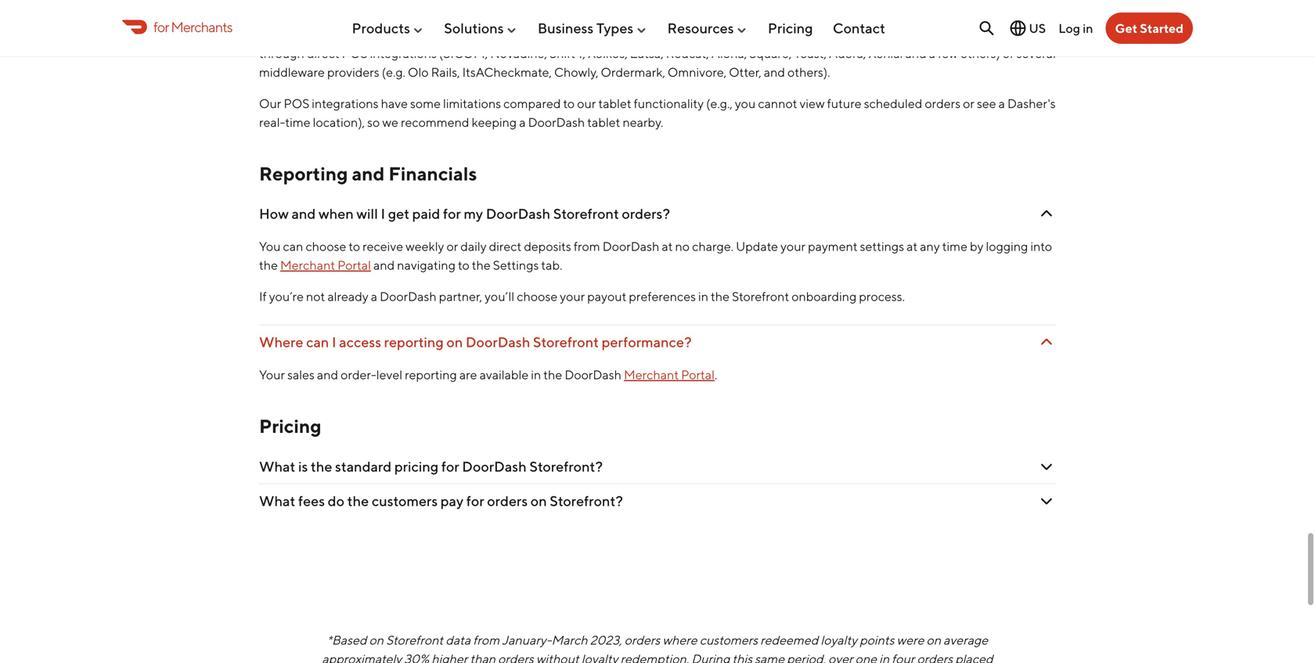 Task type: vqa. For each thing, say whether or not it's contained in the screenshot.
preferences
yes



Task type: describe. For each thing, give the bounding box(es) containing it.
will
[[357, 205, 378, 222]]

solutions link
[[444, 13, 518, 43]]

(sicom,
[[439, 46, 488, 61]]

olo
[[408, 65, 429, 80]]

do
[[328, 493, 345, 509]]

keeping
[[472, 115, 517, 130]]

for left my
[[443, 205, 461, 222]]

this
[[733, 652, 753, 663]]

(e.g.,
[[707, 96, 733, 111]]

and right sales at the bottom left
[[317, 368, 338, 382]]

merchant portal link for and navigating to the settings tab.
[[280, 258, 371, 273]]

doordash up 'deposits' at the left of page
[[486, 205, 551, 222]]

time inside you can choose to receive weekly or daily direct deposits from doordash at no charge. update your payment settings at any time by logging into the
[[943, 239, 968, 254]]

redemption.
[[621, 652, 689, 663]]

in right available
[[531, 368, 541, 382]]

for right pricing
[[442, 458, 460, 475]]

is inside doordash storefront is compatible for direct integration with select pos providers. you can have doordash orders sent to your pos either through direct pos integrations (sicom, novadine, shift4, xoikos, eatsa, redcat, aloha, square, toast, adora, xenial and a few others) or several middleware providers (e.g. olo rails, itsacheckmate, chowly, ordermark, omnivore, otter, and others).
[[378, 27, 386, 42]]

already
[[328, 289, 369, 304]]

the down daily at left
[[472, 258, 491, 273]]

and down 'square,' at the top of page
[[764, 65, 786, 80]]

storefront up 'deposits' at the left of page
[[554, 205, 619, 222]]

into
[[1031, 239, 1053, 254]]

0 vertical spatial reporting
[[384, 334, 444, 351]]

a right already
[[371, 289, 378, 304]]

the inside you can choose to receive weekly or daily direct deposits from doordash at no charge. update your payment settings at any time by logging into the
[[259, 258, 278, 273]]

contact
[[833, 20, 886, 37]]

performance?
[[602, 334, 692, 351]]

merchants
[[171, 18, 232, 35]]

orders right pay
[[487, 493, 528, 509]]

or inside you can choose to receive weekly or daily direct deposits from doordash at no charge. update your payment settings at any time by logging into the
[[447, 239, 458, 254]]

in inside "*based on storefront data from january-march 2023, orders where customers redeemed loyalty points were on average approximately 30% higher than orders without loyalty redemption. during this same period, over one in four orders place"
[[880, 652, 890, 663]]

aloha,
[[712, 46, 747, 61]]

get
[[1116, 21, 1138, 36]]

xenial
[[869, 46, 904, 61]]

1 horizontal spatial i
[[381, 205, 385, 222]]

with
[[572, 27, 595, 42]]

orders inside doordash storefront is compatible for direct integration with select pos providers. you can have doordash orders sent to your pos either through direct pos integrations (sicom, novadine, shift4, xoikos, eatsa, redcat, aloha, square, toast, adora, xenial and a few others) or several middleware providers (e.g. olo rails, itsacheckmate, chowly, ordermark, omnivore, otter, and others).
[[854, 27, 890, 42]]

if
[[259, 289, 267, 304]]

pay
[[441, 493, 464, 509]]

average
[[944, 633, 989, 648]]

one
[[856, 652, 877, 663]]

time inside our pos integrations have some limitations compared to our tablet functionality (e.g., you cannot view future scheduled orders or see a dasher's real-time location), so we recommend keeping a doordash tablet nearby.
[[285, 115, 311, 130]]

for right pay
[[467, 493, 485, 509]]

to inside you can choose to receive weekly or daily direct deposits from doordash at no charge. update your payment settings at any time by logging into the
[[349, 239, 360, 254]]

our
[[259, 96, 281, 111]]

1 horizontal spatial choose
[[517, 289, 558, 304]]

pos up others)
[[960, 27, 986, 42]]

resources
[[668, 20, 734, 37]]

are
[[460, 368, 477, 382]]

a inside doordash storefront is compatible for direct integration with select pos providers. you can have doordash orders sent to your pos either through direct pos integrations (sicom, novadine, shift4, xoikos, eatsa, redcat, aloha, square, toast, adora, xenial and a few others) or several middleware providers (e.g. olo rails, itsacheckmate, chowly, ordermark, omnivore, otter, and others).
[[930, 46, 936, 61]]

customers inside "*based on storefront data from january-march 2023, orders where customers redeemed loyalty points were on average approximately 30% higher than orders without loyalty redemption. during this same period, over one in four orders place"
[[700, 633, 758, 648]]

scheduled
[[865, 96, 923, 111]]

can inside doordash storefront is compatible for direct integration with select pos providers. you can have doordash orders sent to your pos either through direct pos integrations (sicom, novadine, shift4, xoikos, eatsa, redcat, aloha, square, toast, adora, xenial and a few others) or several middleware providers (e.g. olo rails, itsacheckmate, chowly, ordermark, omnivore, otter, and others).
[[743, 27, 763, 42]]

1 vertical spatial merchant
[[624, 368, 679, 382]]

.
[[715, 368, 718, 382]]

by
[[971, 239, 984, 254]]

real-
[[259, 115, 285, 130]]

process.
[[860, 289, 905, 304]]

get started
[[1116, 21, 1184, 36]]

future
[[828, 96, 862, 111]]

redeemed
[[761, 633, 819, 648]]

or inside our pos integrations have some limitations compared to our tablet functionality (e.g., you cannot view future scheduled orders or see a dasher's real-time location), so we recommend keeping a doordash tablet nearby.
[[964, 96, 975, 111]]

compared
[[504, 96, 561, 111]]

navigating
[[397, 258, 456, 273]]

for merchants link
[[122, 16, 232, 37]]

how and when will i get paid for my doordash storefront orders?
[[259, 205, 671, 222]]

pos up eatsa, on the top of page
[[633, 27, 659, 42]]

through
[[259, 46, 305, 61]]

limitations
[[443, 96, 501, 111]]

doordash down 'performance?'
[[565, 368, 622, 382]]

business types link
[[538, 13, 648, 43]]

what for what is the standard pricing for doordash storefront?
[[259, 458, 296, 475]]

how
[[259, 205, 289, 222]]

compatible
[[389, 27, 452, 42]]

a right see
[[999, 96, 1006, 111]]

*based on storefront data from january-march 2023, orders where customers redeemed loyalty points were on average approximately 30% higher than orders without loyalty redemption. during this same period, over one in four orders place
[[318, 633, 998, 663]]

chevron down image for where can i access reporting on doordash storefront performance?
[[1038, 333, 1057, 352]]

doordash inside our pos integrations have some limitations compared to our tablet functionality (e.g., you cannot view future scheduled orders or see a dasher's real-time location), so we recommend keeping a doordash tablet nearby.
[[528, 115, 585, 130]]

square,
[[750, 46, 792, 61]]

without
[[536, 652, 579, 663]]

view
[[800, 96, 825, 111]]

chevron down image for what is the standard pricing for doordash storefront?
[[1038, 457, 1057, 476]]

so
[[368, 115, 380, 130]]

storefront down if you're not already a doordash partner, you'll choose your payout preferences in the storefront onboarding process.
[[533, 334, 599, 351]]

can for where can i access reporting on doordash storefront performance?
[[306, 334, 329, 351]]

adora,
[[830, 46, 867, 61]]

ordermark,
[[601, 65, 666, 80]]

the up "fees" on the bottom left of page
[[311, 458, 332, 475]]

weekly
[[406, 239, 444, 254]]

payment
[[808, 239, 858, 254]]

providers.
[[662, 27, 716, 42]]

select
[[598, 27, 631, 42]]

business types
[[538, 20, 634, 37]]

data
[[446, 633, 471, 648]]

what for what fees do the customers pay for orders on storefront?
[[259, 493, 296, 509]]

receive
[[363, 239, 403, 254]]

others)
[[961, 46, 1001, 61]]

to down daily at left
[[458, 258, 470, 273]]

log in
[[1059, 21, 1094, 35]]

from inside you can choose to receive weekly or daily direct deposits from doordash at no charge. update your payment settings at any time by logging into the
[[574, 239, 601, 254]]

direct inside you can choose to receive weekly or daily direct deposits from doordash at no charge. update your payment settings at any time by logging into the
[[489, 239, 522, 254]]

where
[[663, 633, 698, 648]]

redcat,
[[666, 46, 709, 61]]

cannot
[[759, 96, 798, 111]]

settings
[[493, 258, 539, 273]]

fees
[[298, 493, 325, 509]]

what is the standard pricing for doordash storefront?
[[259, 458, 603, 475]]

you can choose to receive weekly or daily direct deposits from doordash at no charge. update your payment settings at any time by logging into the
[[259, 239, 1053, 273]]

during
[[692, 652, 730, 663]]

period,
[[787, 652, 826, 663]]

xoikos,
[[588, 46, 628, 61]]

orders inside our pos integrations have some limitations compared to our tablet functionality (e.g., you cannot view future scheduled orders or see a dasher's real-time location), so we recommend keeping a doordash tablet nearby.
[[925, 96, 961, 111]]

contact link
[[833, 13, 886, 43]]

you inside doordash storefront is compatible for direct integration with select pos providers. you can have doordash orders sent to your pos either through direct pos integrations (sicom, novadine, shift4, xoikos, eatsa, redcat, aloha, square, toast, adora, xenial and a few others) or several middleware providers (e.g. olo rails, itsacheckmate, chowly, ordermark, omnivore, otter, and others).
[[719, 27, 740, 42]]

0 horizontal spatial merchant
[[280, 258, 335, 273]]

eatsa,
[[630, 46, 664, 61]]

merchant portal link for .
[[624, 368, 715, 382]]

logging
[[987, 239, 1029, 254]]

doordash up available
[[466, 334, 531, 351]]



Task type: locate. For each thing, give the bounding box(es) containing it.
integrations inside our pos integrations have some limitations compared to our tablet functionality (e.g., you cannot view future scheduled orders or see a dasher's real-time location), so we recommend keeping a doordash tablet nearby.
[[312, 96, 379, 111]]

see
[[978, 96, 997, 111]]

0 vertical spatial your
[[933, 27, 958, 42]]

0 horizontal spatial loyalty
[[582, 652, 618, 663]]

2 at from the left
[[907, 239, 918, 254]]

0 vertical spatial you
[[719, 27, 740, 42]]

1 what from the top
[[259, 458, 296, 475]]

1 vertical spatial integrations
[[312, 96, 379, 111]]

i left get
[[381, 205, 385, 222]]

either
[[988, 27, 1021, 42]]

and up will
[[352, 163, 385, 185]]

0 horizontal spatial merchant portal link
[[280, 258, 371, 273]]

same
[[755, 652, 785, 663]]

0 vertical spatial loyalty
[[821, 633, 858, 648]]

portal down 'performance?'
[[682, 368, 715, 382]]

from right 'deposits' at the left of page
[[574, 239, 601, 254]]

you
[[735, 96, 756, 111]]

4 chevron down image from the top
[[1038, 492, 1057, 511]]

financials
[[389, 163, 477, 185]]

and down sent
[[906, 46, 927, 61]]

a down compared
[[520, 115, 526, 130]]

recommend
[[401, 115, 470, 130]]

chowly,
[[555, 65, 599, 80]]

0 vertical spatial tablet
[[599, 96, 632, 111]]

globe line image
[[1009, 19, 1028, 38]]

choose down tab.
[[517, 289, 558, 304]]

for inside doordash storefront is compatible for direct integration with select pos providers. you can have doordash orders sent to your pos either through direct pos integrations (sicom, novadine, shift4, xoikos, eatsa, redcat, aloha, square, toast, adora, xenial and a few others) or several middleware providers (e.g. olo rails, itsacheckmate, chowly, ordermark, omnivore, otter, and others).
[[455, 27, 470, 42]]

nearby.
[[623, 115, 664, 130]]

reporting up level
[[384, 334, 444, 351]]

or left daily at left
[[447, 239, 458, 254]]

your
[[933, 27, 958, 42], [781, 239, 806, 254], [560, 289, 585, 304]]

for merchants
[[154, 18, 232, 35]]

1 vertical spatial choose
[[517, 289, 558, 304]]

choose
[[306, 239, 347, 254], [517, 289, 558, 304]]

time left location),
[[285, 115, 311, 130]]

can down the how
[[283, 239, 303, 254]]

storefront inside "*based on storefront data from january-march 2023, orders where customers redeemed loyalty points were on average approximately 30% higher than orders without loyalty redemption. during this same period, over one in four orders place"
[[386, 633, 444, 648]]

deposits
[[524, 239, 572, 254]]

for left merchants
[[154, 18, 169, 35]]

in right preferences
[[699, 289, 709, 304]]

can inside you can choose to receive weekly or daily direct deposits from doordash at no charge. update your payment settings at any time by logging into the
[[283, 239, 303, 254]]

novadine,
[[491, 46, 548, 61]]

were
[[897, 633, 925, 648]]

1 vertical spatial reporting
[[405, 368, 457, 382]]

0 horizontal spatial have
[[381, 96, 408, 111]]

0 vertical spatial integrations
[[370, 46, 437, 61]]

sales
[[288, 368, 315, 382]]

integration
[[508, 27, 569, 42]]

1 vertical spatial is
[[298, 458, 308, 475]]

direct up settings
[[489, 239, 522, 254]]

higher
[[432, 652, 468, 663]]

you're
[[269, 289, 304, 304]]

in right log
[[1084, 21, 1094, 35]]

1 horizontal spatial can
[[306, 334, 329, 351]]

for
[[154, 18, 169, 35], [455, 27, 470, 42], [443, 205, 461, 222], [442, 458, 460, 475], [467, 493, 485, 509]]

from inside "*based on storefront data from january-march 2023, orders where customers redeemed loyalty points were on average approximately 30% higher than orders without loyalty redemption. during this same period, over one in four orders place"
[[473, 633, 500, 648]]

storefront up providers
[[319, 27, 376, 42]]

0 horizontal spatial from
[[473, 633, 500, 648]]

doordash down merchant portal and navigating to the settings tab. at the left top of the page
[[380, 289, 437, 304]]

choose inside you can choose to receive weekly or daily direct deposits from doordash at no charge. update your payment settings at any time by logging into the
[[306, 239, 347, 254]]

1 horizontal spatial customers
[[700, 633, 758, 648]]

direct up providers
[[307, 46, 340, 61]]

to left receive
[[349, 239, 360, 254]]

any
[[921, 239, 941, 254]]

or left see
[[964, 96, 975, 111]]

pricing
[[768, 20, 814, 37], [259, 415, 322, 438]]

2 vertical spatial your
[[560, 289, 585, 304]]

your up few
[[933, 27, 958, 42]]

orders?
[[622, 205, 671, 222]]

reporting left the are
[[405, 368, 457, 382]]

the down charge.
[[711, 289, 730, 304]]

can right where
[[306, 334, 329, 351]]

1 vertical spatial or
[[964, 96, 975, 111]]

direct
[[473, 27, 505, 42], [307, 46, 340, 61], [489, 239, 522, 254]]

orders
[[854, 27, 890, 42], [925, 96, 961, 111], [487, 493, 528, 509], [625, 633, 661, 648], [498, 652, 534, 663], [918, 652, 953, 663]]

loyalty up over
[[821, 633, 858, 648]]

your left payout
[[560, 289, 585, 304]]

0 vertical spatial i
[[381, 205, 385, 222]]

others).
[[788, 65, 831, 80]]

get started button
[[1106, 13, 1194, 44]]

2 horizontal spatial or
[[1003, 46, 1015, 61]]

our pos integrations have some limitations compared to our tablet functionality (e.g., you cannot view future scheduled orders or see a dasher's real-time location), so we recommend keeping a doordash tablet nearby.
[[259, 96, 1056, 130]]

1 horizontal spatial loyalty
[[821, 633, 858, 648]]

0 horizontal spatial choose
[[306, 239, 347, 254]]

customers down pricing
[[372, 493, 438, 509]]

pricing up toast,
[[768, 20, 814, 37]]

2 horizontal spatial your
[[933, 27, 958, 42]]

1 horizontal spatial have
[[765, 27, 792, 42]]

merchant portal and navigating to the settings tab.
[[280, 258, 565, 273]]

0 vertical spatial have
[[765, 27, 792, 42]]

2023,
[[590, 633, 622, 648]]

chevron down image for what fees do the customers pay for orders on storefront?
[[1038, 492, 1057, 511]]

1 vertical spatial customers
[[700, 633, 758, 648]]

you inside you can choose to receive weekly or daily direct deposits from doordash at no charge. update your payment settings at any time by logging into the
[[259, 239, 281, 254]]

the up "if"
[[259, 258, 278, 273]]

1 chevron down image from the top
[[1038, 205, 1057, 223]]

middleware
[[259, 65, 325, 80]]

1 vertical spatial tablet
[[588, 115, 621, 130]]

1 vertical spatial from
[[473, 633, 500, 648]]

you down the how
[[259, 239, 281, 254]]

us
[[1030, 21, 1047, 36]]

available
[[480, 368, 529, 382]]

is up "fees" on the bottom left of page
[[298, 458, 308, 475]]

your right "update"
[[781, 239, 806, 254]]

portal up already
[[338, 258, 371, 273]]

integrations inside doordash storefront is compatible for direct integration with select pos providers. you can have doordash orders sent to your pos either through direct pos integrations (sicom, novadine, shift4, xoikos, eatsa, redcat, aloha, square, toast, adora, xenial and a few others) or several middleware providers (e.g. olo rails, itsacheckmate, chowly, ordermark, omnivore, otter, and others).
[[370, 46, 437, 61]]

0 vertical spatial storefront?
[[530, 458, 603, 475]]

orders up xenial
[[854, 27, 890, 42]]

tablet right our
[[599, 96, 632, 111]]

my
[[464, 205, 483, 222]]

merchant up the not
[[280, 258, 335, 273]]

0 vertical spatial or
[[1003, 46, 1015, 61]]

2 vertical spatial or
[[447, 239, 458, 254]]

2 vertical spatial direct
[[489, 239, 522, 254]]

i left access
[[332, 334, 336, 351]]

1 vertical spatial can
[[283, 239, 303, 254]]

at left any
[[907, 239, 918, 254]]

1 vertical spatial merchant portal link
[[624, 368, 715, 382]]

0 horizontal spatial at
[[662, 239, 673, 254]]

at
[[662, 239, 673, 254], [907, 239, 918, 254]]

storefront
[[319, 27, 376, 42], [554, 205, 619, 222], [732, 289, 790, 304], [533, 334, 599, 351], [386, 633, 444, 648]]

0 vertical spatial can
[[743, 27, 763, 42]]

1 vertical spatial loyalty
[[582, 652, 618, 663]]

customers up this
[[700, 633, 758, 648]]

have inside our pos integrations have some limitations compared to our tablet functionality (e.g., you cannot view future scheduled orders or see a dasher's real-time location), so we recommend keeping a doordash tablet nearby.
[[381, 96, 408, 111]]

1 horizontal spatial is
[[378, 27, 386, 42]]

toast,
[[795, 46, 827, 61]]

0 vertical spatial pricing
[[768, 20, 814, 37]]

can up 'square,' at the top of page
[[743, 27, 763, 42]]

and right the how
[[292, 205, 316, 222]]

several
[[1017, 46, 1057, 61]]

doordash up pay
[[462, 458, 527, 475]]

payout
[[588, 289, 627, 304]]

itsacheckmate,
[[463, 65, 552, 80]]

merchant
[[280, 258, 335, 273], [624, 368, 679, 382]]

integrations
[[370, 46, 437, 61], [312, 96, 379, 111]]

3 chevron down image from the top
[[1038, 457, 1057, 476]]

integrations up (e.g.
[[370, 46, 437, 61]]

1 at from the left
[[662, 239, 673, 254]]

0 horizontal spatial can
[[283, 239, 303, 254]]

doordash up toast,
[[795, 27, 852, 42]]

shift4,
[[550, 46, 586, 61]]

0 horizontal spatial customers
[[372, 493, 438, 509]]

time
[[285, 115, 311, 130], [943, 239, 968, 254]]

pos up providers
[[342, 46, 368, 61]]

at left no
[[662, 239, 673, 254]]

i
[[381, 205, 385, 222], [332, 334, 336, 351]]

pricing down sales at the bottom left
[[259, 415, 322, 438]]

is left 'compatible'
[[378, 27, 386, 42]]

0 vertical spatial what
[[259, 458, 296, 475]]

1 vertical spatial you
[[259, 239, 281, 254]]

have inside doordash storefront is compatible for direct integration with select pos providers. you can have doordash orders sent to your pos either through direct pos integrations (sicom, novadine, shift4, xoikos, eatsa, redcat, aloha, square, toast, adora, xenial and a few others) or several middleware providers (e.g. olo rails, itsacheckmate, chowly, ordermark, omnivore, otter, and others).
[[765, 27, 792, 42]]

and down receive
[[374, 258, 395, 273]]

2 chevron down image from the top
[[1038, 333, 1057, 352]]

or inside doordash storefront is compatible for direct integration with select pos providers. you can have doordash orders sent to your pos either through direct pos integrations (sicom, novadine, shift4, xoikos, eatsa, redcat, aloha, square, toast, adora, xenial and a few others) or several middleware providers (e.g. olo rails, itsacheckmate, chowly, ordermark, omnivore, otter, and others).
[[1003, 46, 1015, 61]]

can for you can choose to receive weekly or daily direct deposits from doordash at no charge. update your payment settings at any time by logging into the
[[283, 239, 303, 254]]

0 vertical spatial direct
[[473, 27, 505, 42]]

merchant portal link down 'performance?'
[[624, 368, 715, 382]]

business
[[538, 20, 594, 37]]

1 horizontal spatial merchant
[[624, 368, 679, 382]]

1 vertical spatial portal
[[682, 368, 715, 382]]

1 horizontal spatial your
[[781, 239, 806, 254]]

0 vertical spatial time
[[285, 115, 311, 130]]

1 vertical spatial pricing
[[259, 415, 322, 438]]

march
[[552, 633, 588, 648]]

you up aloha,
[[719, 27, 740, 42]]

approximately
[[322, 652, 402, 663]]

orders down were
[[918, 652, 953, 663]]

loyalty down 2023,
[[582, 652, 618, 663]]

have up 'square,' at the top of page
[[765, 27, 792, 42]]

2 what from the top
[[259, 493, 296, 509]]

your inside you can choose to receive weekly or daily direct deposits from doordash at no charge. update your payment settings at any time by logging into the
[[781, 239, 806, 254]]

0 horizontal spatial i
[[332, 334, 336, 351]]

orders down january-
[[498, 652, 534, 663]]

the right do
[[348, 493, 369, 509]]

1 horizontal spatial time
[[943, 239, 968, 254]]

loyalty
[[821, 633, 858, 648], [582, 652, 618, 663]]

1 horizontal spatial or
[[964, 96, 975, 111]]

0 horizontal spatial you
[[259, 239, 281, 254]]

doordash down the orders?
[[603, 239, 660, 254]]

chevron down image
[[1038, 205, 1057, 223], [1038, 333, 1057, 352], [1038, 457, 1057, 476], [1038, 492, 1057, 511]]

orders left see
[[925, 96, 961, 111]]

some
[[410, 96, 441, 111]]

a left few
[[930, 46, 936, 61]]

direct up (sicom,
[[473, 27, 505, 42]]

log in link
[[1059, 21, 1094, 35]]

products
[[352, 20, 410, 37]]

0 vertical spatial is
[[378, 27, 386, 42]]

update
[[736, 239, 779, 254]]

0 horizontal spatial your
[[560, 289, 585, 304]]

onboarding
[[792, 289, 857, 304]]

chevron down image for how and when will i get paid for my doordash storefront orders?
[[1038, 205, 1057, 223]]

or down either
[[1003, 46, 1015, 61]]

doordash down compared
[[528, 115, 585, 130]]

for up (sicom,
[[455, 27, 470, 42]]

1 horizontal spatial at
[[907, 239, 918, 254]]

storefront down "update"
[[732, 289, 790, 304]]

1 vertical spatial your
[[781, 239, 806, 254]]

0 vertical spatial customers
[[372, 493, 438, 509]]

reporting
[[259, 163, 348, 185]]

products link
[[352, 13, 425, 43]]

the right available
[[544, 368, 563, 382]]

your inside doordash storefront is compatible for direct integration with select pos providers. you can have doordash orders sent to your pos either through direct pos integrations (sicom, novadine, shift4, xoikos, eatsa, redcat, aloha, square, toast, adora, xenial and a few others) or several middleware providers (e.g. olo rails, itsacheckmate, chowly, ordermark, omnivore, otter, and others).
[[933, 27, 958, 42]]

0 horizontal spatial time
[[285, 115, 311, 130]]

1 horizontal spatial merchant portal link
[[624, 368, 715, 382]]

have up we
[[381, 96, 408, 111]]

omnivore,
[[668, 65, 727, 80]]

to right sent
[[919, 27, 930, 42]]

merchant down 'performance?'
[[624, 368, 679, 382]]

level
[[377, 368, 403, 382]]

0 vertical spatial portal
[[338, 258, 371, 273]]

when
[[319, 205, 354, 222]]

from up than
[[473, 633, 500, 648]]

settings
[[861, 239, 905, 254]]

storefront up 30%
[[386, 633, 444, 648]]

merchant portal link
[[280, 258, 371, 273], [624, 368, 715, 382]]

if you're not already a doordash partner, you'll choose your payout preferences in the storefront onboarding process.
[[259, 289, 905, 304]]

pos right our
[[284, 96, 310, 111]]

to left our
[[564, 96, 575, 111]]

1 horizontal spatial you
[[719, 27, 740, 42]]

1 horizontal spatial portal
[[682, 368, 715, 382]]

30%
[[404, 652, 429, 663]]

1 horizontal spatial from
[[574, 239, 601, 254]]

tablet down our
[[588, 115, 621, 130]]

integrations up location),
[[312, 96, 379, 111]]

1 vertical spatial i
[[332, 334, 336, 351]]

daily
[[461, 239, 487, 254]]

1 vertical spatial direct
[[307, 46, 340, 61]]

orders up redemption.
[[625, 633, 661, 648]]

0 horizontal spatial is
[[298, 458, 308, 475]]

merchant portal link up the not
[[280, 258, 371, 273]]

no
[[676, 239, 690, 254]]

2 vertical spatial can
[[306, 334, 329, 351]]

in right one
[[880, 652, 890, 663]]

to inside doordash storefront is compatible for direct integration with select pos providers. you can have doordash orders sent to your pos either through direct pos integrations (sicom, novadine, shift4, xoikos, eatsa, redcat, aloha, square, toast, adora, xenial and a few others) or several middleware providers (e.g. olo rails, itsacheckmate, chowly, ordermark, omnivore, otter, and others).
[[919, 27, 930, 42]]

1 vertical spatial storefront?
[[550, 493, 623, 509]]

*based
[[327, 633, 367, 648]]

rails,
[[431, 65, 460, 80]]

1 vertical spatial what
[[259, 493, 296, 509]]

functionality
[[634, 96, 704, 111]]

0 vertical spatial choose
[[306, 239, 347, 254]]

and
[[906, 46, 927, 61], [764, 65, 786, 80], [352, 163, 385, 185], [292, 205, 316, 222], [374, 258, 395, 273], [317, 368, 338, 382]]

1 horizontal spatial pricing
[[768, 20, 814, 37]]

0 vertical spatial merchant portal link
[[280, 258, 371, 273]]

2 horizontal spatial can
[[743, 27, 763, 42]]

0 horizontal spatial or
[[447, 239, 458, 254]]

to inside our pos integrations have some limitations compared to our tablet functionality (e.g., you cannot view future scheduled orders or see a dasher's real-time location), so we recommend keeping a doordash tablet nearby.
[[564, 96, 575, 111]]

time left by
[[943, 239, 968, 254]]

where
[[259, 334, 304, 351]]

doordash inside you can choose to receive weekly or daily direct deposits from doordash at no charge. update your payment settings at any time by logging into the
[[603, 239, 660, 254]]

have
[[765, 27, 792, 42], [381, 96, 408, 111]]

0 vertical spatial merchant
[[280, 258, 335, 273]]

0 horizontal spatial portal
[[338, 258, 371, 273]]

january-
[[502, 633, 552, 648]]

choose down the when
[[306, 239, 347, 254]]

0 horizontal spatial pricing
[[259, 415, 322, 438]]

pos inside our pos integrations have some limitations compared to our tablet functionality (e.g., you cannot view future scheduled orders or see a dasher's real-time location), so we recommend keeping a doordash tablet nearby.
[[284, 96, 310, 111]]

partner,
[[439, 289, 483, 304]]

doordash up through
[[259, 27, 316, 42]]

0 vertical spatial from
[[574, 239, 601, 254]]

points
[[860, 633, 895, 648]]

1 vertical spatial time
[[943, 239, 968, 254]]

storefront inside doordash storefront is compatible for direct integration with select pos providers. you can have doordash orders sent to your pos either through direct pos integrations (sicom, novadine, shift4, xoikos, eatsa, redcat, aloha, square, toast, adora, xenial and a few others) or several middleware providers (e.g. olo rails, itsacheckmate, chowly, ordermark, omnivore, otter, and others).
[[319, 27, 376, 42]]

1 vertical spatial have
[[381, 96, 408, 111]]



